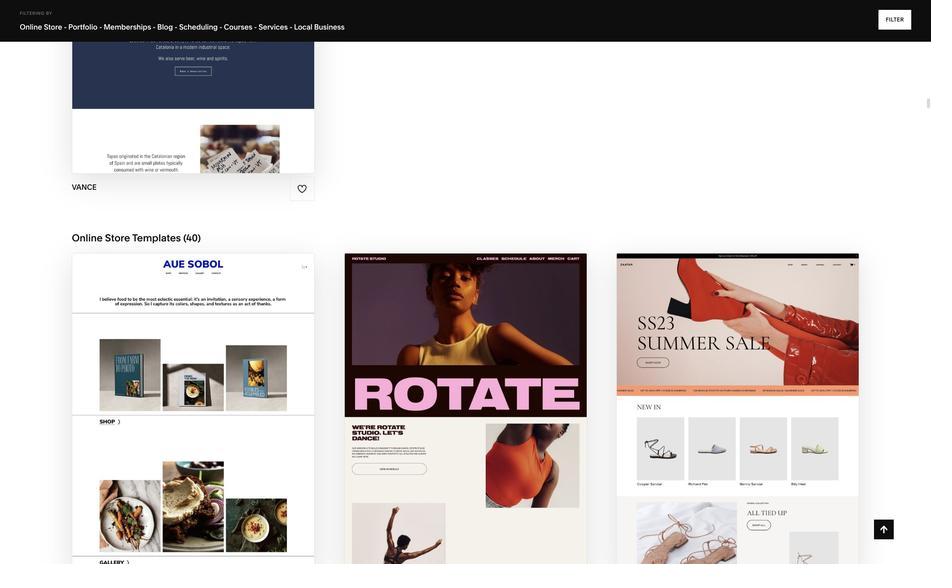 Task type: vqa. For each thing, say whether or not it's contained in the screenshot.
topmost CONDESA
no



Task type: locate. For each thing, give the bounding box(es) containing it.
start for preview zaatar
[[689, 398, 716, 408]]

2 horizontal spatial start
[[689, 398, 716, 408]]

sobol up preview aue sobol
[[211, 398, 241, 408]]

0 horizontal spatial online
[[20, 22, 42, 31]]

rotate
[[471, 398, 505, 408], [470, 415, 503, 425]]

start with zaatar
[[689, 398, 778, 408]]

2 horizontal spatial with
[[718, 398, 741, 408]]

zaatar up preview zaatar
[[743, 398, 778, 408]]

rotate down start with rotate
[[470, 415, 503, 425]]

0 vertical spatial store
[[44, 22, 62, 31]]

with inside "button"
[[165, 398, 188, 408]]

1 vertical spatial rotate
[[470, 415, 503, 425]]

- left blog
[[153, 22, 156, 31]]

aue inside "button"
[[190, 398, 208, 408]]

back to top image
[[880, 525, 890, 535]]

preview down start with aue sobol
[[147, 415, 186, 425]]

with up preview aue sobol
[[165, 398, 188, 408]]

aue down start with aue sobol
[[188, 415, 207, 425]]

1 preview from the left
[[147, 415, 186, 425]]

with for zaatar
[[718, 398, 741, 408]]

with up preview zaatar
[[718, 398, 741, 408]]

1 vertical spatial aue
[[188, 415, 207, 425]]

with inside button
[[446, 398, 469, 408]]

3 with from the left
[[718, 398, 741, 408]]

0 vertical spatial sobol
[[211, 398, 241, 408]]

1 vertical spatial sobol
[[209, 415, 239, 425]]

sobol
[[211, 398, 241, 408], [209, 415, 239, 425]]

aue inside "link"
[[188, 415, 207, 425]]

sobol inside "link"
[[209, 415, 239, 425]]

3 start from the left
[[689, 398, 716, 408]]

2 preview from the left
[[428, 415, 468, 425]]

0 vertical spatial aue
[[190, 398, 208, 408]]

preview zaatar link
[[700, 408, 776, 433]]

1 horizontal spatial start
[[417, 398, 444, 408]]

with for rotate
[[446, 398, 469, 408]]

2 horizontal spatial preview
[[700, 415, 740, 425]]

aue up preview aue sobol
[[190, 398, 208, 408]]

preview aue sobol link
[[147, 408, 239, 433]]

online
[[20, 22, 42, 31], [72, 232, 103, 245]]

start inside button
[[689, 398, 716, 408]]

preview rotate link
[[428, 408, 503, 433]]

- left courses
[[220, 22, 222, 31]]

3 preview from the left
[[700, 415, 740, 425]]

rotate up preview rotate
[[471, 398, 505, 408]]

0 vertical spatial zaatar
[[743, 398, 778, 408]]

zaatar down start with zaatar at the right of the page
[[742, 415, 776, 425]]

1 - from the left
[[64, 22, 67, 31]]

preview
[[147, 415, 186, 425], [428, 415, 468, 425], [700, 415, 740, 425]]

store down by
[[44, 22, 62, 31]]

1 vertical spatial online
[[72, 232, 103, 245]]

- left "portfolio"
[[64, 22, 67, 31]]

store
[[44, 22, 62, 31], [105, 232, 130, 245]]

- right "portfolio"
[[99, 22, 102, 31]]

0 horizontal spatial store
[[44, 22, 62, 31]]

1 vertical spatial zaatar
[[742, 415, 776, 425]]

with up preview rotate
[[446, 398, 469, 408]]

start with rotate
[[417, 398, 505, 408]]

2 with from the left
[[446, 398, 469, 408]]

1 horizontal spatial online
[[72, 232, 103, 245]]

preview for preview rotate
[[428, 415, 468, 425]]

filter
[[886, 16, 905, 23]]

- right courses
[[254, 22, 257, 31]]

store for -
[[44, 22, 62, 31]]

(
[[183, 232, 186, 245]]

5 - from the left
[[220, 22, 222, 31]]

sobol inside "button"
[[211, 398, 241, 408]]

vance image
[[72, 0, 314, 174]]

-
[[64, 22, 67, 31], [99, 22, 102, 31], [153, 22, 156, 31], [175, 22, 178, 31], [220, 22, 222, 31], [254, 22, 257, 31], [290, 22, 293, 31]]

sobol down start with aue sobol
[[209, 415, 239, 425]]

- right blog
[[175, 22, 178, 31]]

filtering
[[20, 11, 45, 16]]

start for preview rotate
[[417, 398, 444, 408]]

1 horizontal spatial with
[[446, 398, 469, 408]]

1 vertical spatial store
[[105, 232, 130, 245]]

1 horizontal spatial preview
[[428, 415, 468, 425]]

zaatar
[[743, 398, 778, 408], [742, 415, 776, 425]]

online for online store - portfolio - memberships - blog - scheduling - courses - services - local business
[[20, 22, 42, 31]]

start
[[136, 398, 163, 408], [417, 398, 444, 408], [689, 398, 716, 408]]

- left local
[[290, 22, 293, 31]]

start inside button
[[417, 398, 444, 408]]

0 vertical spatial rotate
[[471, 398, 505, 408]]

start inside "button"
[[136, 398, 163, 408]]

1 with from the left
[[165, 398, 188, 408]]

preview inside "link"
[[147, 415, 186, 425]]

zaatar inside start with zaatar button
[[743, 398, 778, 408]]

start with aue sobol button
[[136, 391, 250, 415]]

preview down start with zaatar at the right of the page
[[700, 415, 740, 425]]

zaatar image
[[617, 254, 859, 565]]

4 - from the left
[[175, 22, 178, 31]]

1 horizontal spatial store
[[105, 232, 130, 245]]

store left templates on the left top
[[105, 232, 130, 245]]

0 vertical spatial online
[[20, 22, 42, 31]]

preview aue sobol
[[147, 415, 239, 425]]

1 start from the left
[[136, 398, 163, 408]]

0 horizontal spatial preview
[[147, 415, 186, 425]]

with
[[165, 398, 188, 408], [446, 398, 469, 408], [718, 398, 741, 408]]

2 start from the left
[[417, 398, 444, 408]]

0 horizontal spatial start
[[136, 398, 163, 408]]

preview down start with rotate
[[428, 415, 468, 425]]

0 horizontal spatial with
[[165, 398, 188, 408]]

3 - from the left
[[153, 22, 156, 31]]

aue
[[190, 398, 208, 408], [188, 415, 207, 425]]

with inside button
[[718, 398, 741, 408]]



Task type: describe. For each thing, give the bounding box(es) containing it.
courses
[[224, 22, 253, 31]]

online for online store templates ( 40 )
[[72, 232, 103, 245]]

filter button
[[879, 10, 912, 30]]

preview for preview zaatar
[[700, 415, 740, 425]]

filtering by
[[20, 11, 52, 16]]

templates
[[132, 232, 181, 245]]

online store templates ( 40 )
[[72, 232, 201, 245]]

memberships
[[104, 22, 151, 31]]

services
[[259, 22, 288, 31]]

with for aue
[[165, 398, 188, 408]]

rotate image
[[345, 254, 587, 565]]

start for preview aue sobol
[[136, 398, 163, 408]]

6 - from the left
[[254, 22, 257, 31]]

add vance to your favorites list image
[[297, 184, 307, 194]]

40
[[186, 232, 198, 245]]

aue sobol image
[[72, 254, 314, 565]]

start with rotate button
[[417, 391, 515, 415]]

local
[[294, 22, 313, 31]]

preview zaatar
[[700, 415, 776, 425]]

business
[[314, 22, 345, 31]]

portfolio
[[68, 22, 98, 31]]

preview for preview aue sobol
[[147, 415, 186, 425]]

rotate inside the preview rotate link
[[470, 415, 503, 425]]

blog
[[157, 22, 173, 31]]

preview rotate
[[428, 415, 503, 425]]

7 - from the left
[[290, 22, 293, 31]]

2 - from the left
[[99, 22, 102, 31]]

vance
[[72, 183, 97, 192]]

scheduling
[[179, 22, 218, 31]]

online store - portfolio - memberships - blog - scheduling - courses - services - local business
[[20, 22, 345, 31]]

zaatar inside preview zaatar link
[[742, 415, 776, 425]]

by
[[46, 11, 52, 16]]

start with aue sobol
[[136, 398, 241, 408]]

store for templates
[[105, 232, 130, 245]]

)
[[198, 232, 201, 245]]

start with zaatar button
[[689, 391, 788, 415]]

rotate inside start with rotate button
[[471, 398, 505, 408]]



